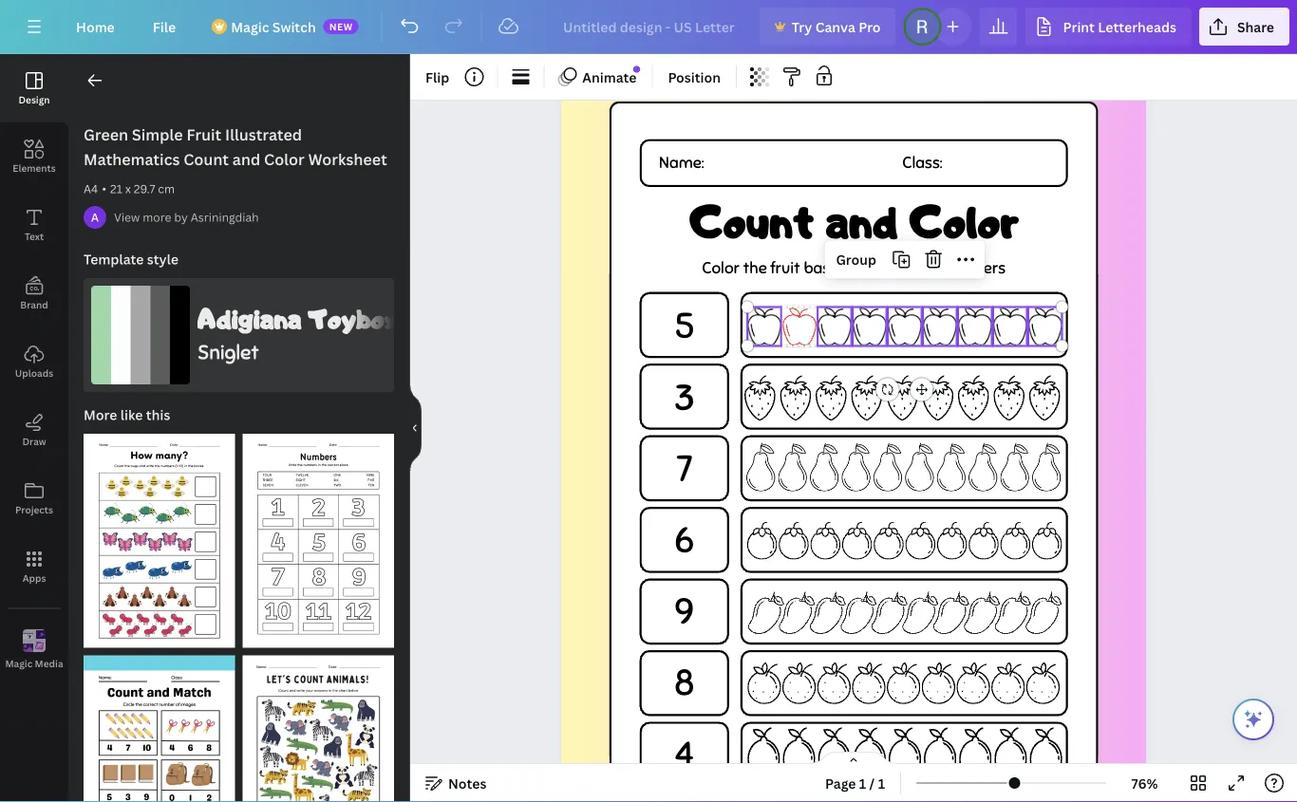 Task type: locate. For each thing, give the bounding box(es) containing it.
color
[[264, 149, 305, 170], [910, 192, 1019, 250], [702, 258, 740, 278]]

the
[[743, 258, 767, 278], [873, 258, 897, 278]]

1 vertical spatial color
[[910, 192, 1019, 250]]

style
[[147, 250, 179, 268]]

mathematics
[[84, 149, 180, 170]]

1 left of
[[252, 630, 258, 643]]

2 vertical spatial color
[[702, 258, 740, 278]]

draw
[[22, 435, 46, 448]]

adigiana
[[198, 302, 302, 336]]

uploads
[[15, 367, 53, 380]]

color inside green simple fruit illustrated mathematics count and color worksheet
[[264, 149, 305, 170]]

main menu bar
[[0, 0, 1298, 54]]

view
[[114, 210, 140, 225]]

1 left /
[[860, 775, 867, 793]]

count inside green simple fruit illustrated mathematics count and color worksheet
[[184, 149, 229, 170]]

color up numbers
[[910, 192, 1019, 250]]

1 horizontal spatial and
[[826, 192, 898, 250]]

notes button
[[418, 769, 495, 799]]

and
[[233, 149, 261, 170], [826, 192, 898, 250]]

white colorful how many bugs worksheet image
[[84, 434, 235, 648]]

asriningdiah
[[191, 210, 259, 225]]

5
[[675, 304, 695, 349]]

color down illustrated
[[264, 149, 305, 170]]

new image
[[634, 66, 640, 73]]

0 horizontal spatial magic
[[5, 658, 33, 671]]

given
[[901, 258, 939, 278]]

based
[[804, 258, 848, 278]]

try canva pro
[[792, 18, 881, 36]]

0 horizontal spatial color
[[264, 149, 305, 170]]

magic left media at the bottom left
[[5, 658, 33, 671]]

share button
[[1200, 8, 1290, 46]]

blue simple school illustration counting images mathematics worksheet group
[[84, 645, 235, 803]]

animate button
[[552, 62, 645, 92]]

9
[[675, 590, 695, 635]]

more like this
[[84, 406, 170, 424]]

magic inside button
[[5, 658, 33, 671]]

draw button
[[0, 396, 68, 465]]

1 horizontal spatial magic
[[231, 18, 269, 36]]

21 x 29.7 cm
[[110, 181, 175, 197]]

by
[[174, 210, 188, 225]]

Design title text field
[[548, 8, 752, 46]]

0 vertical spatial color
[[264, 149, 305, 170]]

sniglet
[[198, 341, 259, 365]]

0 horizontal spatial the
[[743, 258, 767, 278]]

magic media button
[[0, 617, 68, 685]]

magic media
[[5, 658, 63, 671]]

1 vertical spatial 6
[[277, 630, 284, 643]]

6 right of
[[277, 630, 284, 643]]

count
[[184, 149, 229, 170], [690, 192, 815, 250]]

canva
[[816, 18, 856, 36]]

0 vertical spatial and
[[233, 149, 261, 170]]

1 of 6
[[252, 630, 284, 643]]

1 horizontal spatial the
[[873, 258, 897, 278]]

magic
[[231, 18, 269, 36], [5, 658, 33, 671]]

and down illustrated
[[233, 149, 261, 170]]

0 vertical spatial 6
[[675, 519, 695, 563]]

adigiana toybox sniglet
[[198, 302, 397, 365]]

0 vertical spatial count
[[184, 149, 229, 170]]

0 horizontal spatial 1
[[252, 630, 258, 643]]

1
[[252, 630, 258, 643], [860, 775, 867, 793], [879, 775, 886, 793]]

animate
[[583, 68, 637, 86]]

6 up 9
[[675, 519, 695, 563]]

of
[[261, 630, 275, 643]]

more
[[143, 210, 171, 225]]

magic switch
[[231, 18, 316, 36]]

name:
[[659, 153, 704, 173]]

cm
[[158, 181, 175, 197]]

design
[[18, 93, 50, 106]]

monochromatic numbers vocabulary worksheet group
[[243, 423, 394, 648]]

on
[[852, 258, 870, 278]]

green simple fruit illustrated mathematics count and color worksheet
[[84, 124, 387, 170]]

1 vertical spatial magic
[[5, 658, 33, 671]]

magic left "switch"
[[231, 18, 269, 36]]

0 horizontal spatial 6
[[277, 630, 284, 643]]

1 horizontal spatial count
[[690, 192, 815, 250]]

magic inside main "menu bar"
[[231, 18, 269, 36]]

flip button
[[418, 62, 457, 92]]

1 the from the left
[[743, 258, 767, 278]]

/
[[870, 775, 875, 793]]

projects
[[15, 504, 53, 516]]

the right on
[[873, 258, 897, 278]]

magic for magic switch
[[231, 18, 269, 36]]

elements
[[13, 162, 56, 174]]

flip
[[426, 68, 450, 86]]

1 horizontal spatial color
[[702, 258, 740, 278]]

template style
[[84, 250, 179, 268]]

canva assistant image
[[1243, 709, 1266, 732]]

and up "group"
[[826, 192, 898, 250]]

count up the fruit
[[690, 192, 815, 250]]

try canva pro button
[[760, 8, 897, 46]]

1 right /
[[879, 775, 886, 793]]

design button
[[0, 54, 68, 123]]

color left the fruit
[[702, 258, 740, 278]]

count down fruit
[[184, 149, 229, 170]]

6
[[675, 519, 695, 563], [277, 630, 284, 643]]

home link
[[61, 8, 130, 46]]

0 horizontal spatial count
[[184, 149, 229, 170]]

0 horizontal spatial and
[[233, 149, 261, 170]]

0 vertical spatial magic
[[231, 18, 269, 36]]

1 vertical spatial and
[[826, 192, 898, 250]]

the left the fruit
[[743, 258, 767, 278]]

apps
[[22, 572, 46, 585]]

view more by asriningdiah button
[[114, 208, 259, 227]]



Task type: describe. For each thing, give the bounding box(es) containing it.
2 horizontal spatial color
[[910, 192, 1019, 250]]

and inside green simple fruit illustrated mathematics count and color worksheet
[[233, 149, 261, 170]]

text button
[[0, 191, 68, 259]]

side panel tab list
[[0, 54, 68, 685]]

1 inside monochromatic numbers vocabulary worksheet group
[[252, 630, 258, 643]]

fruit
[[771, 258, 801, 278]]

brand
[[20, 298, 48, 311]]

3
[[674, 376, 695, 421]]

pro
[[859, 18, 881, 36]]

8
[[674, 661, 695, 706]]

29.7
[[134, 181, 155, 197]]

toybox
[[308, 302, 397, 336]]

share
[[1238, 18, 1275, 36]]

switch
[[273, 18, 316, 36]]

home
[[76, 18, 115, 36]]

count and color
[[690, 192, 1019, 250]]

magic for magic media
[[5, 658, 33, 671]]

projects button
[[0, 465, 68, 533]]

elements button
[[0, 123, 68, 191]]

apps button
[[0, 533, 68, 601]]

2 horizontal spatial 1
[[879, 775, 886, 793]]

notes
[[448, 775, 487, 793]]

asriningdiah element
[[84, 206, 106, 229]]

1 vertical spatial count
[[690, 192, 815, 250]]

this
[[146, 406, 170, 424]]

print
[[1064, 18, 1095, 36]]

more
[[84, 406, 117, 424]]

like
[[120, 406, 143, 424]]

4
[[675, 733, 694, 778]]

template
[[84, 250, 144, 268]]

2 the from the left
[[873, 258, 897, 278]]

76% button
[[1115, 769, 1176, 799]]

show pages image
[[809, 752, 900, 767]]

simple
[[132, 124, 183, 145]]

1 horizontal spatial 1
[[860, 775, 867, 793]]

x
[[125, 181, 131, 197]]

uploads button
[[0, 328, 68, 396]]

group
[[837, 251, 877, 269]]

white colorful let's count animals worksheet image
[[243, 656, 394, 803]]

media
[[35, 658, 63, 671]]

green
[[84, 124, 128, 145]]

new
[[329, 20, 353, 33]]

file button
[[138, 8, 191, 46]]

text
[[25, 230, 44, 243]]

a4
[[84, 181, 98, 197]]

try
[[792, 18, 813, 36]]

7
[[676, 447, 693, 492]]

hide image
[[410, 383, 422, 474]]

page
[[826, 775, 857, 793]]

numbers
[[942, 258, 1006, 278]]

print letterheads button
[[1026, 8, 1192, 46]]

asriningdiah image
[[84, 206, 106, 229]]

page 1 / 1
[[826, 775, 886, 793]]

file
[[153, 18, 176, 36]]

blue simple school illustration counting images mathematics worksheet image
[[84, 656, 235, 803]]

view more by asriningdiah
[[114, 210, 259, 225]]

class:
[[903, 153, 943, 173]]

21
[[110, 181, 123, 197]]

group button
[[829, 245, 885, 275]]

76%
[[1132, 775, 1159, 793]]

white colorful how many bugs worksheet group
[[84, 423, 235, 648]]

color the fruit based on the given numbers
[[702, 258, 1006, 278]]

1 horizontal spatial 6
[[675, 519, 695, 563]]

position
[[668, 68, 721, 86]]

brand button
[[0, 259, 68, 328]]

fruit
[[187, 124, 222, 145]]

print letterheads
[[1064, 18, 1177, 36]]

letterheads
[[1099, 18, 1177, 36]]

6 inside monochromatic numbers vocabulary worksheet group
[[277, 630, 284, 643]]

position button
[[661, 62, 729, 92]]

illustrated
[[225, 124, 302, 145]]

worksheet
[[308, 149, 387, 170]]

white colorful let's count animals worksheet group
[[243, 645, 394, 803]]



Task type: vqa. For each thing, say whether or not it's contained in the screenshot.
page,
no



